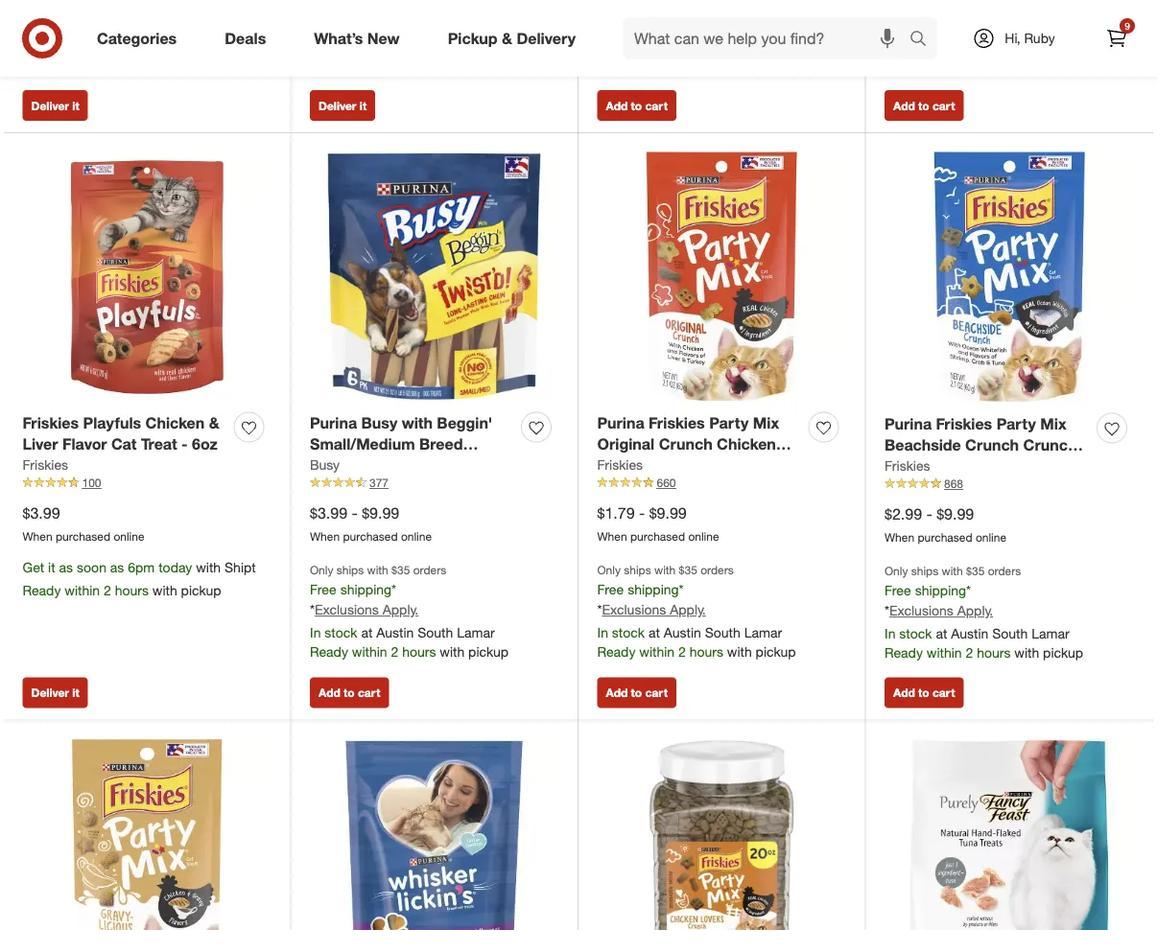 Task type: locate. For each thing, give the bounding box(es) containing it.
friskies up liver
[[23, 413, 79, 432]]

1 horizontal spatial free
[[597, 581, 624, 598]]

chicken up the treat
[[145, 413, 205, 432]]

0 horizontal spatial friskies link
[[23, 456, 68, 475]]

purchased
[[56, 530, 110, 544], [343, 530, 398, 544], [630, 530, 685, 544], [918, 531, 973, 545]]

only ships with $35 orders free shipping * * exclusions apply. in stock at  austin south lamar ready within 2 hours with pickup down $3.99 - $9.99 when purchased online
[[310, 563, 509, 660]]

friskies link for original
[[597, 456, 643, 475]]

stock for purina busy with beggin' small/medium breed chewy bacon flavor dog treats twist'd
[[325, 625, 357, 641]]

0 horizontal spatial mix
[[753, 413, 779, 432]]

at
[[936, 38, 947, 55], [361, 625, 373, 641], [649, 625, 660, 641], [936, 625, 947, 642]]

add
[[606, 98, 628, 113], [893, 98, 915, 113], [319, 686, 340, 700], [606, 686, 628, 700], [893, 686, 915, 700]]

0 horizontal spatial crunch
[[659, 435, 713, 454]]

0 horizontal spatial only ships with $35 orders free shipping * * exclusions apply. in stock at  austin south lamar ready within 2 hours with pickup
[[310, 563, 509, 660]]

free down $3.99 - $9.99 when purchased online
[[310, 581, 337, 598]]

search
[[901, 31, 947, 49]]

apply.
[[670, 14, 706, 31], [957, 15, 993, 31], [383, 601, 419, 618], [670, 601, 706, 618], [957, 602, 993, 619]]

$9.99 down the 660
[[649, 504, 687, 523]]

within inside * exclusions apply. in stock at  austin south lamar ready within 2 hours
[[927, 57, 962, 74]]

* inside * exclusions apply. in stock at  austin south lamar ready within 2 hours
[[885, 15, 889, 31]]

mix for chicken
[[753, 413, 779, 432]]

friskies link down "beachside"
[[885, 457, 930, 476]]

cart for purina friskies party mix original crunch chicken holiday cat treats
[[645, 686, 668, 700]]

online down 660 link
[[688, 530, 719, 544]]

1 vertical spatial chicken
[[717, 435, 776, 454]]

1 horizontal spatial only
[[597, 563, 621, 577]]

within for purina friskies party mix beachside crunch crunchy with chicken and seafood flavor cat treats
[[927, 645, 962, 661]]

2 horizontal spatial only ships with $35 orders free shipping * * exclusions apply. in stock at  austin south lamar ready within 2 hours with pickup
[[885, 564, 1083, 661]]

2 $3.99 from the left
[[310, 504, 347, 523]]

stock
[[899, 38, 932, 55], [325, 625, 357, 641], [612, 625, 645, 641], [899, 625, 932, 642]]

treats down and
[[963, 480, 1008, 499]]

friskies link
[[23, 456, 68, 475], [597, 456, 643, 475], [885, 457, 930, 476]]

exclusions down $2.99 - $9.99 when purchased online
[[889, 602, 954, 619]]

flavor down playfuls
[[62, 435, 107, 454]]

-
[[181, 435, 188, 454], [352, 504, 358, 523], [639, 504, 645, 523], [926, 505, 932, 524]]

busy down small/medium
[[310, 457, 340, 474]]

orders down $1.79 - $9.99 when purchased online
[[701, 563, 734, 577]]

ships down $2.99 - $9.99 when purchased online
[[911, 564, 939, 578]]

purchased inside $1.79 - $9.99 when purchased online
[[630, 530, 685, 544]]

orders down $3.99 - $9.99 when purchased online
[[413, 563, 447, 577]]

lamar for purina busy with beggin' small/medium breed chewy bacon flavor dog treats twist'd
[[457, 625, 495, 641]]

in
[[885, 38, 896, 55], [310, 625, 321, 641], [597, 625, 608, 641], [885, 625, 896, 642]]

only down $2.99
[[885, 564, 908, 578]]

chicken inside purina friskies party mix beachside crunch crunchy with chicken and seafood flavor cat treats
[[920, 458, 979, 477]]

as
[[59, 559, 73, 576], [110, 559, 124, 576]]

2 vertical spatial cat
[[934, 480, 959, 499]]

it inside get it as soon as 6pm today with shipt ready within 2 hours with pickup
[[48, 559, 55, 576]]

2 horizontal spatial $35
[[966, 564, 985, 578]]

austin for purina friskies party mix original crunch chicken holiday cat treats
[[664, 625, 701, 641]]

ships
[[337, 563, 364, 577], [624, 563, 651, 577], [911, 564, 939, 578]]

with
[[402, 413, 433, 432], [885, 458, 916, 477], [196, 559, 221, 576], [367, 563, 388, 577], [654, 563, 676, 577], [942, 564, 963, 578], [152, 582, 177, 599], [440, 644, 465, 660], [727, 644, 752, 660], [1015, 645, 1039, 661]]

only for $1.79
[[597, 563, 621, 577]]

beggin'
[[437, 413, 492, 432]]

0 horizontal spatial $3.99
[[23, 504, 60, 523]]

small/medium
[[310, 435, 415, 454]]

exclusions down $3.99 - $9.99 when purchased online
[[315, 601, 379, 618]]

orders
[[413, 563, 447, 577], [701, 563, 734, 577], [988, 564, 1021, 578]]

when inside $3.99 - $9.99 when purchased online
[[310, 530, 340, 544]]

mix
[[753, 413, 779, 432], [1041, 414, 1067, 433]]

1 horizontal spatial friskies link
[[597, 456, 643, 475]]

1 horizontal spatial purina
[[597, 413, 644, 432]]

2 vertical spatial chicken
[[920, 458, 979, 477]]

as left soon
[[59, 559, 73, 576]]

flavor down breed
[[415, 457, 459, 476]]

2 inside * exclusions apply. in stock at  austin south lamar ready within 2 hours
[[966, 57, 973, 74]]

$9.99 down twist'd
[[362, 504, 399, 523]]

1 horizontal spatial cat
[[656, 457, 682, 476]]

hours for purina friskies party mix beachside crunch crunchy with chicken and seafood flavor cat treats
[[977, 645, 1011, 661]]

2 for purina busy with beggin' small/medium breed chewy bacon flavor dog treats twist'd
[[391, 644, 398, 660]]

purchased down twist'd
[[343, 530, 398, 544]]

crunch
[[659, 435, 713, 454], [965, 436, 1019, 455]]

2 as from the left
[[110, 559, 124, 576]]

when down $2.99
[[885, 531, 915, 545]]

0 horizontal spatial as
[[59, 559, 73, 576]]

friskies link down original
[[597, 456, 643, 475]]

$3.99 inside $3.99 when purchased online
[[23, 504, 60, 523]]

deliver it button
[[23, 90, 88, 121], [310, 90, 375, 121], [23, 678, 88, 708]]

1 horizontal spatial flavor
[[415, 457, 459, 476]]

flavor inside purina busy with beggin' small/medium breed chewy bacon flavor dog treats twist'd
[[415, 457, 459, 476]]

purina friskies party mix chicken gravy-licious crunch crunchy  cat treats image
[[23, 740, 272, 931], [23, 740, 272, 931]]

add to cart
[[606, 98, 668, 113], [893, 98, 955, 113], [319, 686, 380, 700], [606, 686, 668, 700], [893, 686, 955, 700]]

ready for purina friskies party mix original crunch chicken holiday cat treats
[[597, 644, 636, 660]]

pickup
[[181, 582, 221, 599], [468, 644, 509, 660], [756, 644, 796, 660], [1043, 645, 1083, 661]]

deliver
[[31, 98, 69, 113], [319, 98, 357, 113], [31, 686, 69, 700]]

only for $2.99
[[885, 564, 908, 578]]

what's new
[[314, 29, 400, 48]]

2 horizontal spatial only
[[885, 564, 908, 578]]

flavor up $2.99
[[885, 480, 929, 499]]

online down 868 link
[[976, 531, 1007, 545]]

when down $1.79
[[597, 530, 627, 544]]

$9.99
[[362, 504, 399, 523], [649, 504, 687, 523], [937, 505, 974, 524]]

0 horizontal spatial flavor
[[62, 435, 107, 454]]

friskies down original
[[597, 457, 643, 474]]

2 vertical spatial flavor
[[885, 480, 929, 499]]

cart for purina friskies party mix beachside crunch crunchy with chicken and seafood flavor cat treats
[[933, 686, 955, 700]]

purina inside purina busy with beggin' small/medium breed chewy bacon flavor dog treats twist'd
[[310, 413, 357, 432]]

hours for purina friskies party mix original crunch chicken holiday cat treats
[[690, 644, 723, 660]]

shipping down $1.79 - $9.99 when purchased online
[[628, 581, 679, 598]]

*
[[885, 15, 889, 31], [392, 581, 396, 598], [679, 581, 684, 598], [966, 582, 971, 599], [310, 601, 315, 618], [597, 601, 602, 618], [885, 602, 889, 619]]

deliver it
[[31, 98, 79, 113], [319, 98, 367, 113], [31, 686, 79, 700]]

flavor inside friskies playfuls chicken & liver flavor cat treat - 6oz
[[62, 435, 107, 454]]

0 horizontal spatial purina
[[310, 413, 357, 432]]

2 for purina friskies party mix beachside crunch crunchy with chicken and seafood flavor cat treats
[[966, 645, 973, 661]]

purina friskies party mix original crunch chicken holiday cat treats link
[[597, 412, 801, 476]]

1 horizontal spatial $35
[[679, 563, 698, 577]]

stock for purina friskies party mix original crunch chicken holiday cat treats
[[612, 625, 645, 641]]

$9.99 inside $1.79 - $9.99 when purchased online
[[649, 504, 687, 523]]

$9.99 down 868
[[937, 505, 974, 524]]

purina inside purina friskies party mix original crunch chicken holiday cat treats
[[597, 413, 644, 432]]

ships down $3.99 - $9.99 when purchased online
[[337, 563, 364, 577]]

$3.99 inside $3.99 - $9.99 when purchased online
[[310, 504, 347, 523]]

it
[[72, 98, 79, 113], [360, 98, 367, 113], [48, 559, 55, 576], [72, 686, 79, 700]]

$35 for $1.79 - $9.99
[[679, 563, 698, 577]]

1 horizontal spatial crunch
[[965, 436, 1019, 455]]

ready for purina friskies party mix beachside crunch crunchy with chicken and seafood flavor cat treats
[[885, 645, 923, 661]]

when inside $3.99 when purchased online
[[23, 530, 52, 544]]

when down chewy
[[310, 530, 340, 544]]

- right $1.79
[[639, 504, 645, 523]]

purchased for $1.79
[[630, 530, 685, 544]]

only ships with $35 orders free shipping * * exclusions apply. in stock at  austin south lamar ready within 2 hours with pickup down $1.79 - $9.99 when purchased online
[[597, 563, 796, 660]]

cat down playfuls
[[111, 435, 137, 454]]

friskies
[[23, 413, 79, 432], [649, 413, 705, 432], [936, 414, 992, 433], [23, 457, 68, 474], [597, 457, 643, 474], [885, 458, 930, 474]]

chewy
[[310, 457, 360, 476]]

cat
[[111, 435, 137, 454], [656, 457, 682, 476], [934, 480, 959, 499]]

austin
[[951, 38, 989, 55], [376, 625, 414, 641], [664, 625, 701, 641], [951, 625, 989, 642]]

party up 660 link
[[709, 413, 749, 432]]

ships down $1.79 - $9.99 when purchased online
[[624, 563, 651, 577]]

mix inside purina friskies party mix original crunch chicken holiday cat treats
[[753, 413, 779, 432]]

what's
[[314, 29, 363, 48]]

2 inside get it as soon as 6pm today with shipt ready within 2 hours with pickup
[[104, 582, 111, 599]]

at inside * exclusions apply. in stock at  austin south lamar ready within 2 hours
[[936, 38, 947, 55]]

flavor
[[62, 435, 107, 454], [415, 457, 459, 476], [885, 480, 929, 499]]

busy up small/medium
[[361, 413, 397, 432]]

* exclusions apply. in stock at  austin south lamar ready within 2 hours
[[885, 15, 1070, 74]]

2
[[966, 57, 973, 74], [104, 582, 111, 599], [391, 644, 398, 660], [678, 644, 686, 660], [966, 645, 973, 661]]

2 for purina friskies party mix original crunch chicken holiday cat treats
[[678, 644, 686, 660]]

cart for purina busy with beggin' small/medium breed chewy bacon flavor dog treats twist'd
[[358, 686, 380, 700]]

lamar for purina friskies party mix beachside crunch crunchy with chicken and seafood flavor cat treats
[[1032, 625, 1070, 642]]

only
[[310, 563, 333, 577], [597, 563, 621, 577], [885, 564, 908, 578]]

crunch up and
[[965, 436, 1019, 455]]

0 horizontal spatial ships
[[337, 563, 364, 577]]

2 horizontal spatial ships
[[911, 564, 939, 578]]

when for $3.99 - $9.99
[[310, 530, 340, 544]]

purina friskies party mix beachside crunch crunchy with chicken and seafood flavor cat treats image
[[885, 152, 1135, 402], [885, 152, 1135, 402]]

& up 6oz
[[209, 413, 219, 432]]

stock inside * exclusions apply. in stock at  austin south lamar ready within 2 hours
[[899, 38, 932, 55]]

$3.99 - $9.99 when purchased online
[[310, 504, 432, 544]]

- right $2.99
[[926, 505, 932, 524]]

when inside $2.99 - $9.99 when purchased online
[[885, 531, 915, 545]]

chicken down "beachside"
[[920, 458, 979, 477]]

shipping for $1.79
[[628, 581, 679, 598]]

when inside $1.79 - $9.99 when purchased online
[[597, 530, 627, 544]]

1 horizontal spatial chicken
[[717, 435, 776, 454]]

purina for purina friskies party mix original crunch chicken holiday cat treats
[[597, 413, 644, 432]]

today
[[158, 559, 192, 576]]

friskies link for liver
[[23, 456, 68, 475]]

within inside get it as soon as 6pm today with shipt ready within 2 hours with pickup
[[65, 582, 100, 599]]

friskies link for beachside
[[885, 457, 930, 476]]

purchased down $2.99
[[918, 531, 973, 545]]

ready
[[885, 57, 923, 74], [23, 582, 61, 599], [310, 644, 348, 660], [597, 644, 636, 660], [885, 645, 923, 661]]

purchased inside $2.99 - $9.99 when purchased online
[[918, 531, 973, 545]]

1 horizontal spatial $9.99
[[649, 504, 687, 523]]

6oz
[[192, 435, 218, 454]]

$9.99 inside $2.99 - $9.99 when purchased online
[[937, 505, 974, 524]]

2 horizontal spatial chicken
[[920, 458, 979, 477]]

shipping down $3.99 - $9.99 when purchased online
[[340, 581, 392, 598]]

exclusions right delivery
[[602, 14, 666, 31]]

online inside $1.79 - $9.99 when purchased online
[[688, 530, 719, 544]]

party up the crunchy
[[997, 414, 1036, 433]]

shipping down $2.99 - $9.99 when purchased online
[[915, 582, 966, 599]]

0 horizontal spatial orders
[[413, 563, 447, 577]]

add to cart button for purina busy with beggin' small/medium breed chewy bacon flavor dog treats twist'd
[[310, 678, 389, 708]]

1 horizontal spatial ships
[[624, 563, 651, 577]]

treats down chewy
[[310, 479, 354, 498]]

purchased down $1.79
[[630, 530, 685, 544]]

in for purina friskies party mix original crunch chicken holiday cat treats
[[597, 625, 608, 641]]

holiday
[[597, 457, 652, 476]]

- left 6oz
[[181, 435, 188, 454]]

9 link
[[1096, 17, 1138, 59]]

0 horizontal spatial $9.99
[[362, 504, 399, 523]]

0 vertical spatial flavor
[[62, 435, 107, 454]]

austin for purina busy with beggin' small/medium breed chewy bacon flavor dog treats twist'd
[[376, 625, 414, 641]]

crunch inside purina friskies party mix original crunch chicken holiday cat treats
[[659, 435, 713, 454]]

south inside * exclusions apply. in stock at  austin south lamar ready within 2 hours
[[992, 38, 1028, 55]]

friskies inside friskies playfuls chicken & liver flavor cat treat - 6oz
[[23, 413, 79, 432]]

$3.99 up get
[[23, 504, 60, 523]]

purina friskies party mix chicken lovers crunch crunchy cat treats - 20oz image
[[597, 740, 846, 931], [597, 740, 846, 931]]

1 horizontal spatial &
[[502, 29, 512, 48]]

busy inside purina busy with beggin' small/medium breed chewy bacon flavor dog treats twist'd
[[361, 413, 397, 432]]

$35 for $3.99 - $9.99
[[392, 563, 410, 577]]

chicken
[[145, 413, 205, 432], [717, 435, 776, 454], [920, 458, 979, 477]]

orders for $1.79 - $9.99
[[701, 563, 734, 577]]

friskies up original
[[649, 413, 705, 432]]

only down $3.99 - $9.99 when purchased online
[[310, 563, 333, 577]]

- for purina friskies party mix beachside crunch crunchy with chicken and seafood flavor cat treats
[[926, 505, 932, 524]]

purchased up soon
[[56, 530, 110, 544]]

1 horizontal spatial orders
[[701, 563, 734, 577]]

1 horizontal spatial busy
[[361, 413, 397, 432]]

2 horizontal spatial flavor
[[885, 480, 929, 499]]

& right pickup
[[502, 29, 512, 48]]

pickup for $2.99
[[1043, 645, 1083, 661]]

1 horizontal spatial only ships with $35 orders free shipping * * exclusions apply. in stock at  austin south lamar ready within 2 hours with pickup
[[597, 563, 796, 660]]

party
[[709, 413, 749, 432], [997, 414, 1036, 433]]

within for purina busy with beggin' small/medium breed chewy bacon flavor dog treats twist'd
[[352, 644, 387, 660]]

within
[[927, 57, 962, 74], [65, 582, 100, 599], [352, 644, 387, 660], [639, 644, 675, 660], [927, 645, 962, 661]]

- for purina friskies party mix original crunch chicken holiday cat treats
[[639, 504, 645, 523]]

online for $2.99
[[976, 531, 1007, 545]]

when for $2.99 - $9.99
[[885, 531, 915, 545]]

hi, ruby
[[1005, 30, 1055, 47]]

0 horizontal spatial only
[[310, 563, 333, 577]]

mix inside purina friskies party mix beachside crunch crunchy with chicken and seafood flavor cat treats
[[1041, 414, 1067, 433]]

- down chewy
[[352, 504, 358, 523]]

only ships with $35 orders free shipping * * exclusions apply. in stock at  austin south lamar ready within 2 hours with pickup
[[310, 563, 509, 660], [597, 563, 796, 660], [885, 564, 1083, 661]]

purina whisker lickin's chicken & seafood flavors crunchy cat treats - 6.5oz image
[[310, 740, 559, 931], [310, 740, 559, 931]]

with inside purina friskies party mix beachside crunch crunchy with chicken and seafood flavor cat treats
[[885, 458, 916, 477]]

online inside $2.99 - $9.99 when purchased online
[[976, 531, 1007, 545]]

purina up "beachside"
[[885, 414, 932, 433]]

mix for crunchy
[[1041, 414, 1067, 433]]

cat up $2.99 - $9.99 when purchased online
[[934, 480, 959, 499]]

- inside $2.99 - $9.99 when purchased online
[[926, 505, 932, 524]]

1 horizontal spatial mix
[[1041, 414, 1067, 433]]

mix up the crunchy
[[1041, 414, 1067, 433]]

lamar
[[1032, 38, 1070, 55], [457, 625, 495, 641], [744, 625, 782, 641], [1032, 625, 1070, 642]]

orders for $2.99 - $9.99
[[988, 564, 1021, 578]]

orders for $3.99 - $9.99
[[413, 563, 447, 577]]

chicken up 660 link
[[717, 435, 776, 454]]

377 link
[[310, 475, 559, 492]]

hours inside get it as soon as 6pm today with shipt ready within 2 hours with pickup
[[115, 582, 149, 599]]

pickup inside get it as soon as 6pm today with shipt ready within 2 hours with pickup
[[181, 582, 221, 599]]

$35 down $3.99 - $9.99 when purchased online
[[392, 563, 410, 577]]

crunch for treats
[[659, 435, 713, 454]]

exclusions left hi,
[[889, 15, 954, 31]]

- inside friskies playfuls chicken & liver flavor cat treat - 6oz
[[181, 435, 188, 454]]

stock for purina friskies party mix beachside crunch crunchy with chicken and seafood flavor cat treats
[[899, 625, 932, 642]]

online inside $3.99 - $9.99 when purchased online
[[401, 530, 432, 544]]

$35 down $2.99 - $9.99 when purchased online
[[966, 564, 985, 578]]

2 horizontal spatial cat
[[934, 480, 959, 499]]

2 horizontal spatial purina
[[885, 414, 932, 433]]

1 vertical spatial busy
[[310, 457, 340, 474]]

ruby
[[1024, 30, 1055, 47]]

$3.99
[[23, 504, 60, 523], [310, 504, 347, 523]]

as left 6pm
[[110, 559, 124, 576]]

exclusions apply. link
[[602, 14, 706, 31], [889, 15, 993, 31], [315, 601, 419, 618], [602, 601, 706, 618], [889, 602, 993, 619]]

660 link
[[597, 475, 846, 492]]

1 vertical spatial &
[[209, 413, 219, 432]]

friskies link down liver
[[23, 456, 68, 475]]

friskies playfuls chicken & liver flavor cat treat - 6oz image
[[23, 152, 272, 401], [23, 152, 272, 401]]

2 horizontal spatial shipping
[[915, 582, 966, 599]]

friskies up "beachside"
[[936, 414, 992, 433]]

crunch inside purina friskies party mix beachside crunch crunchy with chicken and seafood flavor cat treats
[[965, 436, 1019, 455]]

- inside $3.99 - $9.99 when purchased online
[[352, 504, 358, 523]]

apply. for purina busy with beggin' small/medium breed chewy bacon flavor dog treats twist'd
[[383, 601, 419, 618]]

1 horizontal spatial $3.99
[[310, 504, 347, 523]]

shipt
[[225, 559, 256, 576]]

apply. for purina friskies party mix original crunch chicken holiday cat treats
[[670, 601, 706, 618]]

pickup
[[448, 29, 498, 48]]

6pm
[[128, 559, 155, 576]]

within for purina friskies party mix original crunch chicken holiday cat treats
[[639, 644, 675, 660]]

2 horizontal spatial treats
[[963, 480, 1008, 499]]

1 vertical spatial flavor
[[415, 457, 459, 476]]

1 horizontal spatial treats
[[686, 457, 730, 476]]

2 horizontal spatial $9.99
[[937, 505, 974, 524]]

1 $3.99 from the left
[[23, 504, 60, 523]]

0 horizontal spatial cat
[[111, 435, 137, 454]]

0 horizontal spatial $35
[[392, 563, 410, 577]]

treats right the 660
[[686, 457, 730, 476]]

- inside $1.79 - $9.99 when purchased online
[[639, 504, 645, 523]]

free down $2.99
[[885, 582, 911, 599]]

0 horizontal spatial party
[[709, 413, 749, 432]]

dog
[[464, 457, 494, 476]]

$3.99 down chewy
[[310, 504, 347, 523]]

online down 377 link
[[401, 530, 432, 544]]

2 horizontal spatial friskies link
[[885, 457, 930, 476]]

when
[[23, 530, 52, 544], [310, 530, 340, 544], [597, 530, 627, 544], [885, 531, 915, 545]]

pickup for $1.79
[[756, 644, 796, 660]]

purina up original
[[597, 413, 644, 432]]

in inside * exclusions apply. in stock at  austin south lamar ready within 2 hours
[[885, 38, 896, 55]]

free down $1.79
[[597, 581, 624, 598]]

only ships with $35 orders free shipping * * exclusions apply. in stock at  austin south lamar ready within 2 hours with pickup down $2.99 - $9.99 when purchased online
[[885, 564, 1083, 661]]

$9.99 inside $3.99 - $9.99 when purchased online
[[362, 504, 399, 523]]

$35
[[392, 563, 410, 577], [679, 563, 698, 577], [966, 564, 985, 578]]

1 horizontal spatial shipping
[[628, 581, 679, 598]]

only down $1.79
[[597, 563, 621, 577]]

&
[[502, 29, 512, 48], [209, 413, 219, 432]]

1 horizontal spatial party
[[997, 414, 1036, 433]]

exclusions
[[602, 14, 666, 31], [889, 15, 954, 31], [315, 601, 379, 618], [602, 601, 666, 618], [889, 602, 954, 619]]

apply. inside * exclusions apply. in stock at  austin south lamar ready within 2 hours
[[957, 15, 993, 31]]

crunch up the 660
[[659, 435, 713, 454]]

mix up 660 link
[[753, 413, 779, 432]]

party inside purina friskies party mix beachside crunch crunchy with chicken and seafood flavor cat treats
[[997, 414, 1036, 433]]

0 vertical spatial busy
[[361, 413, 397, 432]]

purina
[[310, 413, 357, 432], [597, 413, 644, 432], [885, 414, 932, 433]]

1 vertical spatial cat
[[656, 457, 682, 476]]

$9.99 for $2.99 - $9.99
[[937, 505, 974, 524]]

0 vertical spatial cat
[[111, 435, 137, 454]]

online
[[114, 530, 144, 544], [401, 530, 432, 544], [688, 530, 719, 544], [976, 531, 1007, 545]]

cat right holiday
[[656, 457, 682, 476]]

0 horizontal spatial chicken
[[145, 413, 205, 432]]

purina inside purina friskies party mix beachside crunch crunchy with chicken and seafood flavor cat treats
[[885, 414, 932, 433]]

2 horizontal spatial orders
[[988, 564, 1021, 578]]

exclusions down $1.79 - $9.99 when purchased online
[[602, 601, 666, 618]]

0 horizontal spatial free
[[310, 581, 337, 598]]

when up get
[[23, 530, 52, 544]]

austin for purina friskies party mix beachside crunch crunchy with chicken and seafood flavor cat treats
[[951, 625, 989, 642]]

purina up small/medium
[[310, 413, 357, 432]]

purina busy with beggin' small/medium breed chewy bacon flavor dog treats twist'd image
[[310, 152, 559, 401], [310, 152, 559, 401]]

1 horizontal spatial as
[[110, 559, 124, 576]]

add to cart button
[[597, 90, 676, 121], [885, 90, 964, 121], [310, 678, 389, 708], [597, 678, 676, 708], [885, 678, 964, 708]]

purchased inside $3.99 - $9.99 when purchased online
[[343, 530, 398, 544]]

purina fancy feast purely hand-flaked tuna meaty cat treats - 1.06oz/10ct pack image
[[885, 740, 1135, 931], [885, 740, 1135, 931]]

orders down $2.99 - $9.99 when purchased online
[[988, 564, 1021, 578]]

$2.99 - $9.99 when purchased online
[[885, 505, 1007, 545]]

treats
[[686, 457, 730, 476], [310, 479, 354, 498], [963, 480, 1008, 499]]

$9.99 for $3.99 - $9.99
[[362, 504, 399, 523]]

busy
[[361, 413, 397, 432], [310, 457, 340, 474]]

party inside purina friskies party mix original crunch chicken holiday cat treats
[[709, 413, 749, 432]]

0 horizontal spatial &
[[209, 413, 219, 432]]

0 horizontal spatial treats
[[310, 479, 354, 498]]

ships for $1.79
[[624, 563, 651, 577]]

get
[[23, 559, 44, 576]]

in for purina friskies party mix beachside crunch crunchy with chicken and seafood flavor cat treats
[[885, 625, 896, 642]]

0 horizontal spatial shipping
[[340, 581, 392, 598]]

purina friskies party mix original crunch chicken holiday cat treats image
[[597, 152, 846, 401], [597, 152, 846, 401]]

0 vertical spatial chicken
[[145, 413, 205, 432]]

free for $1.79 - $9.99
[[597, 581, 624, 598]]

online up 6pm
[[114, 530, 144, 544]]

$35 down $1.79 - $9.99 when purchased online
[[679, 563, 698, 577]]

2 horizontal spatial free
[[885, 582, 911, 599]]

playfuls
[[83, 413, 141, 432]]



Task type: describe. For each thing, give the bounding box(es) containing it.
$1.79
[[597, 504, 635, 523]]

original
[[597, 435, 655, 454]]

ready for purina busy with beggin' small/medium breed chewy bacon flavor dog treats twist'd
[[310, 644, 348, 660]]

apply. for purina friskies party mix beachside crunch crunchy with chicken and seafood flavor cat treats
[[957, 602, 993, 619]]

deals
[[225, 29, 266, 48]]

austin inside * exclusions apply. in stock at  austin south lamar ready within 2 hours
[[951, 38, 989, 55]]

seafood
[[1015, 458, 1076, 477]]

free for $3.99 - $9.99
[[310, 581, 337, 598]]

cat inside purina friskies party mix original crunch chicken holiday cat treats
[[656, 457, 682, 476]]

party for chicken
[[709, 413, 749, 432]]

flavor inside purina friskies party mix beachside crunch crunchy with chicken and seafood flavor cat treats
[[885, 480, 929, 499]]

at for purina friskies party mix original crunch chicken holiday cat treats
[[649, 625, 660, 641]]

$3.99 for $3.99 - $9.99
[[310, 504, 347, 523]]

friskies down "beachside"
[[885, 458, 930, 474]]

and
[[983, 458, 1011, 477]]

cat inside purina friskies party mix beachside crunch crunchy with chicken and seafood flavor cat treats
[[934, 480, 959, 499]]

at for purina busy with beggin' small/medium breed chewy bacon flavor dog treats twist'd
[[361, 625, 373, 641]]

crunch for and
[[965, 436, 1019, 455]]

twist'd
[[359, 479, 410, 498]]

ready inside * exclusions apply. in stock at  austin south lamar ready within 2 hours
[[885, 57, 923, 74]]

bacon
[[364, 457, 411, 476]]

only ships with $35 orders free shipping * * exclusions apply. in stock at  austin south lamar ready within 2 hours with pickup for $2.99 - $9.99
[[885, 564, 1083, 661]]

in for purina busy with beggin' small/medium breed chewy bacon flavor dog treats twist'd
[[310, 625, 321, 641]]

9
[[1125, 20, 1130, 32]]

pickup & delivery link
[[431, 17, 600, 59]]

only ships with $35 orders free shipping * * exclusions apply. in stock at  austin south lamar ready within 2 hours with pickup for $3.99 - $9.99
[[310, 563, 509, 660]]

purina busy with beggin' small/medium breed chewy bacon flavor dog treats twist'd
[[310, 413, 494, 498]]

add for purina friskies party mix beachside crunch crunchy with chicken and seafood flavor cat treats
[[893, 686, 915, 700]]

100
[[82, 476, 101, 490]]

pickup for $3.99
[[468, 644, 509, 660]]

0 vertical spatial &
[[502, 29, 512, 48]]

only for $3.99
[[310, 563, 333, 577]]

add to cart button for purina friskies party mix original crunch chicken holiday cat treats
[[597, 678, 676, 708]]

what's new link
[[298, 17, 424, 59]]

free for $2.99 - $9.99
[[885, 582, 911, 599]]

& inside friskies playfuls chicken & liver flavor cat treat - 6oz
[[209, 413, 219, 432]]

cat inside friskies playfuls chicken & liver flavor cat treat - 6oz
[[111, 435, 137, 454]]

only ships with $35 orders free shipping * * exclusions apply. in stock at  austin south lamar ready within 2 hours with pickup for $1.79 - $9.99
[[597, 563, 796, 660]]

shipping for $3.99
[[340, 581, 392, 598]]

pickup & delivery
[[448, 29, 576, 48]]

crunchy
[[1023, 436, 1085, 455]]

busy link
[[310, 456, 340, 475]]

treats inside purina friskies party mix original crunch chicken holiday cat treats
[[686, 457, 730, 476]]

$3.99 when purchased online
[[23, 504, 144, 544]]

purina friskies party mix original crunch chicken holiday cat treats
[[597, 413, 779, 476]]

exclusions apply. link for purina friskies party mix beachside crunch crunchy with chicken and seafood flavor cat treats
[[889, 602, 993, 619]]

purina for purina friskies party mix beachside crunch crunchy with chicken and seafood flavor cat treats
[[885, 414, 932, 433]]

south for purina busy with beggin' small/medium breed chewy bacon flavor dog treats twist'd
[[418, 625, 453, 641]]

ships for $2.99
[[911, 564, 939, 578]]

add for purina busy with beggin' small/medium breed chewy bacon flavor dog treats twist'd
[[319, 686, 340, 700]]

hi,
[[1005, 30, 1021, 47]]

purina for purina busy with beggin' small/medium breed chewy bacon flavor dog treats twist'd
[[310, 413, 357, 432]]

friskies playfuls chicken & liver flavor cat treat - 6oz
[[23, 413, 219, 454]]

What can we help you find? suggestions appear below search field
[[623, 17, 914, 59]]

purchased inside $3.99 when purchased online
[[56, 530, 110, 544]]

south for purina friskies party mix beachside crunch crunchy with chicken and seafood flavor cat treats
[[992, 625, 1028, 642]]

deals link
[[208, 17, 290, 59]]

exclusions for purina busy with beggin' small/medium breed chewy bacon flavor dog treats twist'd
[[315, 601, 379, 618]]

beachside
[[885, 436, 961, 455]]

delivery
[[517, 29, 576, 48]]

friskies playfuls chicken & liver flavor cat treat - 6oz link
[[23, 412, 226, 456]]

660
[[657, 476, 676, 490]]

lamar for purina friskies party mix original crunch chicken holiday cat treats
[[744, 625, 782, 641]]

new
[[367, 29, 400, 48]]

ready inside get it as soon as 6pm today with shipt ready within 2 hours with pickup
[[23, 582, 61, 599]]

search button
[[901, 17, 947, 63]]

exclusions apply. link for purina busy with beggin' small/medium breed chewy bacon flavor dog treats twist'd
[[315, 601, 419, 618]]

when for $1.79 - $9.99
[[597, 530, 627, 544]]

$9.99 for $1.79 - $9.99
[[649, 504, 687, 523]]

friskies down liver
[[23, 457, 68, 474]]

south for purina friskies party mix original crunch chicken holiday cat treats
[[705, 625, 741, 641]]

treat
[[141, 435, 177, 454]]

exclusions apply.
[[602, 14, 706, 31]]

treats inside purina busy with beggin' small/medium breed chewy bacon flavor dog treats twist'd
[[310, 479, 354, 498]]

treats inside purina friskies party mix beachside crunch crunchy with chicken and seafood flavor cat treats
[[963, 480, 1008, 499]]

exclusions for purina friskies party mix original crunch chicken holiday cat treats
[[602, 601, 666, 618]]

$35 for $2.99 - $9.99
[[966, 564, 985, 578]]

purchased for $3.99
[[343, 530, 398, 544]]

ships for $3.99
[[337, 563, 364, 577]]

purina friskies party mix beachside crunch crunchy with chicken and seafood flavor cat treats link
[[885, 413, 1090, 499]]

chicken inside friskies playfuls chicken & liver flavor cat treat - 6oz
[[145, 413, 205, 432]]

to for purina friskies party mix original crunch chicken holiday cat treats
[[631, 686, 642, 700]]

hours for purina busy with beggin' small/medium breed chewy bacon flavor dog treats twist'd
[[402, 644, 436, 660]]

lamar inside * exclusions apply. in stock at  austin south lamar ready within 2 hours
[[1032, 38, 1070, 55]]

add to cart for purina busy with beggin' small/medium breed chewy bacon flavor dog treats twist'd
[[319, 686, 380, 700]]

868 link
[[885, 476, 1135, 493]]

add to cart for purina friskies party mix beachside crunch crunchy with chicken and seafood flavor cat treats
[[893, 686, 955, 700]]

exclusions inside * exclusions apply. in stock at  austin south lamar ready within 2 hours
[[889, 15, 954, 31]]

to for purina friskies party mix beachside crunch crunchy with chicken and seafood flavor cat treats
[[918, 686, 929, 700]]

$1.79 - $9.99 when purchased online
[[597, 504, 719, 544]]

add to cart button for purina friskies party mix beachside crunch crunchy with chicken and seafood flavor cat treats
[[885, 678, 964, 708]]

purina friskies party mix beachside crunch crunchy with chicken and seafood flavor cat treats
[[885, 414, 1085, 499]]

friskies inside purina friskies party mix original crunch chicken holiday cat treats
[[649, 413, 705, 432]]

$3.99 for $3.99
[[23, 504, 60, 523]]

friskies inside purina friskies party mix beachside crunch crunchy with chicken and seafood flavor cat treats
[[936, 414, 992, 433]]

liver
[[23, 435, 58, 454]]

- for purina busy with beggin' small/medium breed chewy bacon flavor dog treats twist'd
[[352, 504, 358, 523]]

868
[[944, 477, 963, 491]]

online for $3.99
[[401, 530, 432, 544]]

purchased for $2.99
[[918, 531, 973, 545]]

chicken inside purina friskies party mix original crunch chicken holiday cat treats
[[717, 435, 776, 454]]

online for $1.79
[[688, 530, 719, 544]]

add to cart for purina friskies party mix original crunch chicken holiday cat treats
[[606, 686, 668, 700]]

purina busy with beggin' small/medium breed chewy bacon flavor dog treats twist'd link
[[310, 412, 514, 498]]

at for purina friskies party mix beachside crunch crunchy with chicken and seafood flavor cat treats
[[936, 625, 947, 642]]

0 horizontal spatial busy
[[310, 457, 340, 474]]

with inside purina busy with beggin' small/medium breed chewy bacon flavor dog treats twist'd
[[402, 413, 433, 432]]

add for purina friskies party mix original crunch chicken holiday cat treats
[[606, 686, 628, 700]]

hours inside * exclusions apply. in stock at  austin south lamar ready within 2 hours
[[977, 57, 1011, 74]]

377
[[369, 476, 389, 490]]

get it as soon as 6pm today with shipt ready within 2 hours with pickup
[[23, 559, 256, 599]]

exclusions for purina friskies party mix beachside crunch crunchy with chicken and seafood flavor cat treats
[[889, 602, 954, 619]]

100 link
[[23, 475, 272, 492]]

online inside $3.99 when purchased online
[[114, 530, 144, 544]]

party for crunchy
[[997, 414, 1036, 433]]

shipping for $2.99
[[915, 582, 966, 599]]

categories
[[97, 29, 177, 48]]

$2.99
[[885, 505, 922, 524]]

to for purina busy with beggin' small/medium breed chewy bacon flavor dog treats twist'd
[[344, 686, 355, 700]]

soon
[[77, 559, 106, 576]]

exclusions apply. link for purina friskies party mix original crunch chicken holiday cat treats
[[602, 601, 706, 618]]

breed
[[419, 435, 463, 454]]

categories link
[[81, 17, 201, 59]]

1 as from the left
[[59, 559, 73, 576]]



Task type: vqa. For each thing, say whether or not it's contained in the screenshot.
Friskies inside Friskies Playfuls Chicken & Liver Flavor Cat Treat - 6oz
yes



